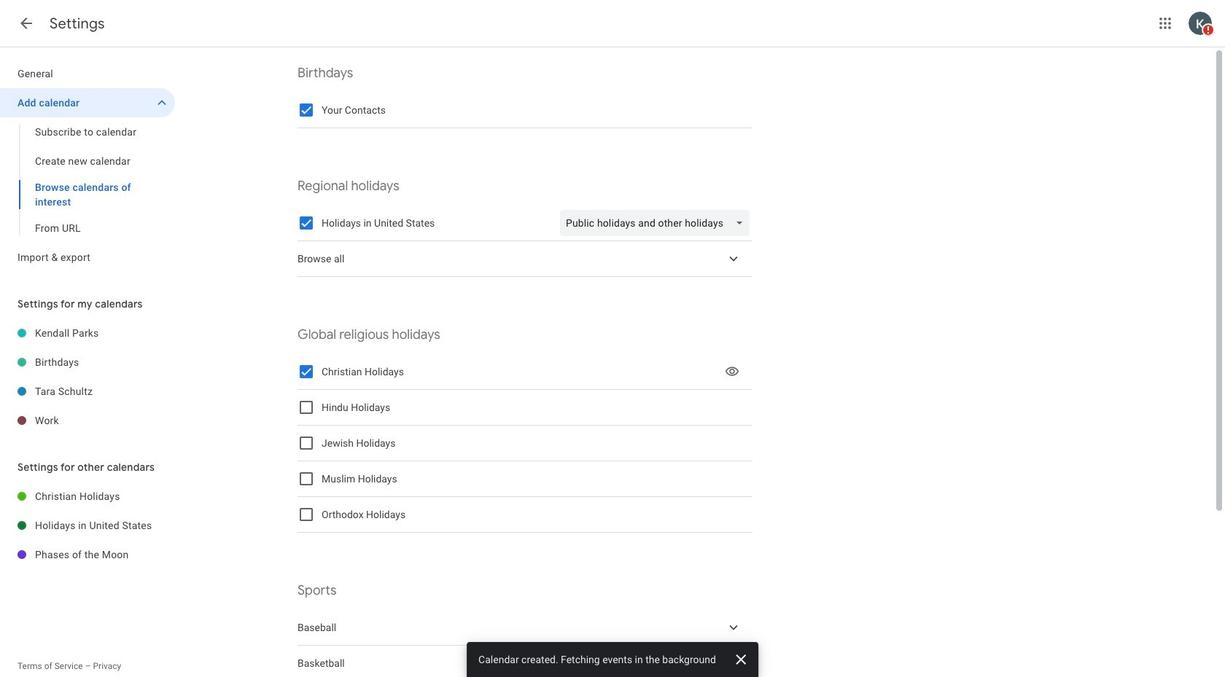 Task type: describe. For each thing, give the bounding box(es) containing it.
go back image
[[18, 15, 35, 32]]

1 tree item from the top
[[298, 242, 753, 277]]

2 tree item from the top
[[298, 611, 753, 647]]

1 tree from the top
[[0, 59, 175, 272]]

holidays in united states tree item
[[0, 512, 175, 541]]

kendall parks tree item
[[0, 319, 175, 348]]



Task type: locate. For each thing, give the bounding box(es) containing it.
christian holidays tree item
[[0, 482, 175, 512]]

0 vertical spatial tree
[[0, 59, 175, 272]]

tree
[[0, 59, 175, 272], [0, 319, 175, 436], [0, 482, 175, 570]]

work tree item
[[0, 406, 175, 436]]

tree item
[[298, 242, 753, 277], [298, 611, 753, 647]]

1 vertical spatial tree
[[0, 319, 175, 436]]

phases of the moon tree item
[[0, 541, 175, 570]]

birthdays tree item
[[0, 348, 175, 377]]

add calendar tree item
[[0, 88, 175, 117]]

None field
[[560, 210, 756, 236]]

heading
[[50, 15, 105, 33]]

2 tree from the top
[[0, 319, 175, 436]]

2 vertical spatial tree
[[0, 482, 175, 570]]

1 vertical spatial tree item
[[298, 611, 753, 647]]

3 tree from the top
[[0, 482, 175, 570]]

0 vertical spatial tree item
[[298, 242, 753, 277]]

group
[[0, 117, 175, 243]]

tara schultz tree item
[[0, 377, 175, 406]]



Task type: vqa. For each thing, say whether or not it's contained in the screenshot.
3 'element'
no



